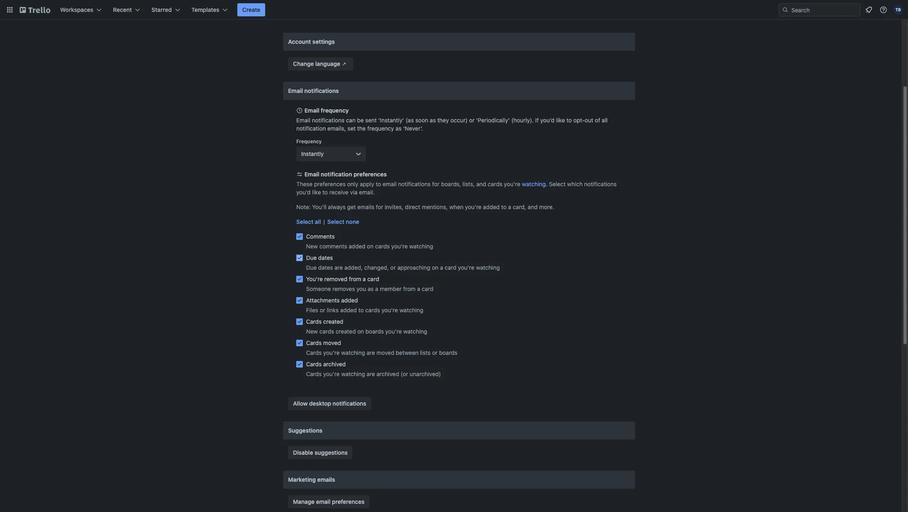 Task type: vqa. For each thing, say whether or not it's contained in the screenshot.


Task type: locate. For each thing, give the bounding box(es) containing it.
added
[[483, 203, 500, 210], [349, 243, 365, 250], [341, 297, 358, 304], [340, 307, 357, 314]]

1 vertical spatial frequency
[[367, 125, 394, 132]]

new down cards created
[[306, 328, 318, 335]]

0 horizontal spatial like
[[312, 189, 321, 196]]

new cards created on boards you're watching
[[306, 328, 427, 335]]

notification up frequency
[[296, 125, 326, 132]]

you're
[[306, 275, 323, 282]]

2 cards from the top
[[306, 339, 322, 346]]

be
[[357, 117, 364, 124]]

1 vertical spatial card
[[367, 275, 379, 282]]

as left they
[[430, 117, 436, 124]]

1 vertical spatial moved
[[377, 349, 394, 356]]

comments
[[306, 233, 335, 240]]

set
[[348, 125, 356, 132]]

a down approaching
[[417, 285, 420, 292]]

notifications inside email notifications can be sent 'instantly' (as soon as they occur) or 'periodically' (hourly). if you'd like to opt-out of all notification emails, set the frequency as 'never'.
[[312, 117, 345, 124]]

or
[[469, 117, 475, 124], [390, 264, 396, 271], [320, 307, 325, 314], [432, 349, 438, 356]]

select right '|'
[[327, 218, 344, 225]]

0 horizontal spatial on
[[357, 328, 364, 335]]

1 horizontal spatial like
[[556, 117, 565, 124]]

email inside email notifications can be sent 'instantly' (as soon as they occur) or 'periodically' (hourly). if you'd like to opt-out of all notification emails, set the frequency as 'never'.
[[296, 117, 310, 124]]

email notifications can be sent 'instantly' (as soon as they occur) or 'periodically' (hourly). if you'd like to opt-out of all notification emails, set the frequency as 'never'.
[[296, 117, 608, 132]]

1 horizontal spatial email
[[383, 181, 397, 187]]

0 vertical spatial are
[[335, 264, 343, 271]]

like
[[556, 117, 565, 124], [312, 189, 321, 196]]

email down the change
[[288, 87, 303, 94]]

for left boards,
[[432, 181, 440, 187]]

0 vertical spatial created
[[323, 318, 343, 325]]

you'd down these
[[296, 189, 311, 196]]

0 vertical spatial due
[[306, 254, 317, 261]]

4 cards from the top
[[306, 361, 322, 368]]

added right links
[[340, 307, 357, 314]]

on up changed,
[[367, 243, 374, 250]]

created
[[323, 318, 343, 325], [336, 328, 356, 335]]

dates down comments at the top of the page
[[318, 254, 333, 261]]

workspaces
[[60, 6, 93, 13]]

templates
[[191, 6, 219, 13]]

notifications
[[304, 87, 339, 94], [312, 117, 345, 124], [398, 181, 431, 187], [584, 181, 617, 187], [333, 400, 366, 407]]

on for cards
[[367, 243, 374, 250]]

change language link
[[288, 57, 353, 70]]

select right .
[[549, 181, 566, 187]]

new for new comments added on cards you're watching
[[306, 243, 318, 250]]

1 horizontal spatial and
[[528, 203, 538, 210]]

or right lists
[[432, 349, 438, 356]]

2 dates from the top
[[318, 264, 333, 271]]

1 horizontal spatial all
[[602, 117, 608, 124]]

0 horizontal spatial moved
[[323, 339, 341, 346]]

1 horizontal spatial you'd
[[540, 117, 555, 124]]

archived
[[323, 361, 346, 368], [377, 370, 399, 377]]

0 vertical spatial emails
[[357, 203, 374, 210]]

notifications right which
[[584, 181, 617, 187]]

1 horizontal spatial emails
[[357, 203, 374, 210]]

1 horizontal spatial for
[[432, 181, 440, 187]]

watching link
[[522, 181, 546, 187]]

0 vertical spatial dates
[[318, 254, 333, 261]]

email
[[288, 87, 303, 94], [305, 107, 319, 114], [296, 117, 310, 124], [305, 171, 319, 178]]

frequency inside email notifications can be sent 'instantly' (as soon as they occur) or 'periodically' (hourly). if you'd like to opt-out of all notification emails, set the frequency as 'never'.
[[367, 125, 394, 132]]

0 vertical spatial new
[[306, 243, 318, 250]]

like left opt-
[[556, 117, 565, 124]]

cards
[[488, 181, 502, 187], [375, 243, 390, 250], [365, 307, 380, 314], [319, 328, 334, 335]]

0 horizontal spatial frequency
[[321, 107, 349, 114]]

email down email notifications
[[305, 107, 319, 114]]

primary element
[[0, 0, 908, 20]]

2 horizontal spatial on
[[432, 264, 439, 271]]

email right apply
[[383, 181, 397, 187]]

notifications up email frequency
[[304, 87, 339, 94]]

1 vertical spatial emails
[[317, 476, 335, 483]]

back to home image
[[20, 3, 50, 16]]

lists,
[[463, 181, 475, 187]]

tyler black (tylerblack440) image
[[893, 5, 903, 15]]

account
[[288, 38, 311, 45]]

files
[[306, 307, 318, 314]]

you'd inside ". select which notifications you'd like to receive via email."
[[296, 189, 311, 196]]

1 horizontal spatial on
[[367, 243, 374, 250]]

apply
[[360, 181, 374, 187]]

created down links
[[323, 318, 343, 325]]

out
[[585, 117, 593, 124]]

email frequency
[[305, 107, 349, 114]]

1 vertical spatial and
[[528, 203, 538, 210]]

create button
[[237, 3, 265, 16]]

all left '|'
[[315, 218, 321, 225]]

sent
[[365, 117, 377, 124]]

'instantly'
[[378, 117, 404, 124]]

1 horizontal spatial archived
[[377, 370, 399, 377]]

frequency down the sent at the left top of page
[[367, 125, 394, 132]]

0 horizontal spatial and
[[476, 181, 486, 187]]

to left opt-
[[567, 117, 572, 124]]

are up removed
[[335, 264, 343, 271]]

or right occur)
[[469, 117, 475, 124]]

to
[[567, 117, 572, 124], [376, 181, 381, 187], [323, 189, 328, 196], [501, 203, 507, 210], [358, 307, 364, 314]]

new down 'comments' on the left of the page
[[306, 243, 318, 250]]

dates
[[318, 254, 333, 261], [318, 264, 333, 271]]

or down attachments
[[320, 307, 325, 314]]

all right the "of"
[[602, 117, 608, 124]]

1 vertical spatial archived
[[377, 370, 399, 377]]

archived down cards moved
[[323, 361, 346, 368]]

from right member
[[403, 285, 416, 292]]

you'll
[[312, 203, 326, 210]]

you
[[357, 285, 366, 292]]

and right lists,
[[476, 181, 486, 187]]

notification up the "receive"
[[321, 171, 352, 178]]

0 notifications image
[[864, 5, 874, 15]]

0 vertical spatial moved
[[323, 339, 341, 346]]

1 horizontal spatial card
[[422, 285, 434, 292]]

due for due dates
[[306, 254, 317, 261]]

0 vertical spatial email
[[383, 181, 397, 187]]

1 dates from the top
[[318, 254, 333, 261]]

for left invites,
[[376, 203, 383, 210]]

2 vertical spatial on
[[357, 328, 364, 335]]

are up the cards you're watching are archived (or unarchived)
[[367, 349, 375, 356]]

due dates
[[306, 254, 333, 261]]

disable suggestions link
[[288, 446, 353, 459]]

0 vertical spatial from
[[349, 275, 361, 282]]

email
[[383, 181, 397, 187], [316, 498, 331, 505]]

moved up cards archived
[[323, 339, 341, 346]]

card down approaching
[[422, 285, 434, 292]]

and right card,
[[528, 203, 538, 210]]

comments
[[319, 243, 347, 250]]

boards
[[366, 328, 384, 335], [439, 349, 458, 356]]

0 vertical spatial preferences
[[354, 171, 387, 178]]

1 horizontal spatial from
[[403, 285, 416, 292]]

cards for cards you're watching are archived (or unarchived)
[[306, 370, 322, 377]]

1 vertical spatial preferences
[[314, 181, 346, 187]]

0 horizontal spatial archived
[[323, 361, 346, 368]]

select down note:
[[296, 218, 313, 225]]

2 horizontal spatial select
[[549, 181, 566, 187]]

1 horizontal spatial moved
[[377, 349, 394, 356]]

added left card,
[[483, 203, 500, 210]]

like inside ". select which notifications you'd like to receive via email."
[[312, 189, 321, 196]]

frequency
[[321, 107, 349, 114], [367, 125, 394, 132]]

on right approaching
[[432, 264, 439, 271]]

2 new from the top
[[306, 328, 318, 335]]

more.
[[539, 203, 554, 210]]

open information menu image
[[880, 6, 888, 14]]

1 vertical spatial notification
[[321, 171, 352, 178]]

1 vertical spatial dates
[[318, 264, 333, 271]]

note:
[[296, 203, 311, 210]]

as down 'instantly' on the top of the page
[[396, 125, 402, 132]]

are down cards you're watching are moved between lists or boards
[[367, 370, 375, 377]]

to left the "receive"
[[323, 189, 328, 196]]

select inside ". select which notifications you'd like to receive via email."
[[549, 181, 566, 187]]

frequency up emails,
[[321, 107, 349, 114]]

new
[[306, 243, 318, 250], [306, 328, 318, 335]]

due dates are added, changed, or approaching on a card you're watching
[[306, 264, 500, 271]]

all
[[602, 117, 608, 124], [315, 218, 321, 225]]

0 vertical spatial boards
[[366, 328, 384, 335]]

added,
[[344, 264, 363, 271]]

as
[[430, 117, 436, 124], [396, 125, 402, 132], [368, 285, 374, 292]]

email up these
[[305, 171, 319, 178]]

created down cards created
[[336, 328, 356, 335]]

0 horizontal spatial from
[[349, 275, 361, 282]]

manage email preferences
[[293, 498, 365, 505]]

boards,
[[441, 181, 461, 187]]

a left member
[[375, 285, 378, 292]]

archived left "(or"
[[377, 370, 399, 377]]

card up someone removes you as a member from a card
[[367, 275, 379, 282]]

0 vertical spatial like
[[556, 117, 565, 124]]

and
[[476, 181, 486, 187], [528, 203, 538, 210]]

2 vertical spatial preferences
[[332, 498, 365, 505]]

if
[[535, 117, 539, 124]]

moved
[[323, 339, 341, 346], [377, 349, 394, 356]]

direct
[[405, 203, 420, 210]]

like down these
[[312, 189, 321, 196]]

someone
[[306, 285, 331, 292]]

added up the added,
[[349, 243, 365, 250]]

you'd right if
[[540, 117, 555, 124]]

3 cards from the top
[[306, 349, 322, 356]]

0 vertical spatial on
[[367, 243, 374, 250]]

as right the you
[[368, 285, 374, 292]]

1 vertical spatial all
[[315, 218, 321, 225]]

moved left between
[[377, 349, 394, 356]]

0 horizontal spatial emails
[[317, 476, 335, 483]]

from down the added,
[[349, 275, 361, 282]]

to down the you
[[358, 307, 364, 314]]

1 vertical spatial due
[[306, 264, 317, 271]]

dates down due dates
[[318, 264, 333, 271]]

card,
[[513, 203, 526, 210]]

1 vertical spatial new
[[306, 328, 318, 335]]

boards right lists
[[439, 349, 458, 356]]

1 vertical spatial you'd
[[296, 189, 311, 196]]

2 horizontal spatial as
[[430, 117, 436, 124]]

allow desktop notifications
[[293, 400, 366, 407]]

cards right lists,
[[488, 181, 502, 187]]

0 horizontal spatial you'd
[[296, 189, 311, 196]]

1 horizontal spatial frequency
[[367, 125, 394, 132]]

preferences for notification
[[354, 171, 387, 178]]

1 vertical spatial boards
[[439, 349, 458, 356]]

on
[[367, 243, 374, 250], [432, 264, 439, 271], [357, 328, 364, 335]]

email right the manage
[[316, 498, 331, 505]]

you're
[[504, 181, 520, 187], [465, 203, 482, 210], [391, 243, 408, 250], [458, 264, 474, 271], [382, 307, 398, 314], [385, 328, 402, 335], [323, 349, 340, 356], [323, 370, 340, 377]]

cards
[[306, 318, 322, 325], [306, 339, 322, 346], [306, 349, 322, 356], [306, 361, 322, 368], [306, 370, 322, 377]]

sm image
[[340, 60, 348, 68]]

email up frequency
[[296, 117, 310, 124]]

0 vertical spatial you'd
[[540, 117, 555, 124]]

approaching
[[397, 264, 430, 271]]

1 due from the top
[[306, 254, 317, 261]]

someone removes you as a member from a card
[[306, 285, 434, 292]]

to right apply
[[376, 181, 381, 187]]

1 cards from the top
[[306, 318, 322, 325]]

for
[[432, 181, 440, 187], [376, 203, 383, 210]]

you'd inside email notifications can be sent 'instantly' (as soon as they occur) or 'periodically' (hourly). if you'd like to opt-out of all notification emails, set the frequency as 'never'.
[[540, 117, 555, 124]]

1 vertical spatial are
[[367, 349, 375, 356]]

2 horizontal spatial card
[[445, 264, 456, 271]]

emails up manage email preferences at the bottom left of the page
[[317, 476, 335, 483]]

on down files or links added to cards you're watching
[[357, 328, 364, 335]]

allow desktop notifications link
[[288, 397, 371, 410]]

emails right get
[[357, 203, 374, 210]]

suggestions
[[288, 427, 322, 434]]

1 vertical spatial for
[[376, 203, 383, 210]]

preferences
[[354, 171, 387, 178], [314, 181, 346, 187], [332, 498, 365, 505]]

account settings
[[288, 38, 335, 45]]

you'd
[[540, 117, 555, 124], [296, 189, 311, 196]]

0 horizontal spatial email
[[316, 498, 331, 505]]

2 due from the top
[[306, 264, 317, 271]]

(hourly).
[[511, 117, 534, 124]]

cards moved
[[306, 339, 341, 346]]

marketing emails
[[288, 476, 335, 483]]

0 vertical spatial frequency
[[321, 107, 349, 114]]

files or links added to cards you're watching
[[306, 307, 423, 314]]

0 vertical spatial archived
[[323, 361, 346, 368]]

1 vertical spatial as
[[396, 125, 402, 132]]

2 vertical spatial as
[[368, 285, 374, 292]]

2 vertical spatial are
[[367, 370, 375, 377]]

notifications down email frequency
[[312, 117, 345, 124]]

0 horizontal spatial all
[[315, 218, 321, 225]]

0 horizontal spatial boards
[[366, 328, 384, 335]]

emails,
[[327, 125, 346, 132]]

notification inside email notifications can be sent 'instantly' (as soon as they occur) or 'periodically' (hourly). if you'd like to opt-out of all notification emails, set the frequency as 'never'.
[[296, 125, 326, 132]]

0 vertical spatial card
[[445, 264, 456, 271]]

0 vertical spatial all
[[602, 117, 608, 124]]

lists
[[420, 349, 431, 356]]

1 new from the top
[[306, 243, 318, 250]]

1 vertical spatial like
[[312, 189, 321, 196]]

5 cards from the top
[[306, 370, 322, 377]]

1 vertical spatial created
[[336, 328, 356, 335]]

boards up cards you're watching are moved between lists or boards
[[366, 328, 384, 335]]

card right approaching
[[445, 264, 456, 271]]

0 vertical spatial notification
[[296, 125, 326, 132]]



Task type: describe. For each thing, give the bounding box(es) containing it.
all inside email notifications can be sent 'instantly' (as soon as they occur) or 'periodically' (hourly). if you'd like to opt-out of all notification emails, set the frequency as 'never'.
[[602, 117, 608, 124]]

suggestions
[[315, 449, 348, 456]]

0 vertical spatial as
[[430, 117, 436, 124]]

can
[[346, 117, 356, 124]]

attachments added
[[306, 297, 358, 304]]

select all button
[[296, 218, 321, 226]]

cards for cards archived
[[306, 361, 322, 368]]

to inside ". select which notifications you'd like to receive via email."
[[323, 189, 328, 196]]

changed,
[[364, 264, 389, 271]]

notifications up direct
[[398, 181, 431, 187]]

0 vertical spatial for
[[432, 181, 440, 187]]

only
[[347, 181, 358, 187]]

cards up changed,
[[375, 243, 390, 250]]

note: you'll always get emails for invites, direct mentions, when you're added to a card, and more.
[[296, 203, 554, 210]]

1 horizontal spatial select
[[327, 218, 344, 225]]

cards you're watching are archived (or unarchived)
[[306, 370, 441, 377]]

email.
[[359, 189, 375, 196]]

language
[[315, 60, 340, 67]]

dates for due dates
[[318, 254, 333, 261]]

none
[[346, 218, 359, 225]]

1 vertical spatial from
[[403, 285, 416, 292]]

0 horizontal spatial as
[[368, 285, 374, 292]]

receive
[[329, 189, 349, 196]]

links
[[327, 307, 339, 314]]

new comments added on cards you're watching
[[306, 243, 433, 250]]

starred
[[152, 6, 172, 13]]

recent button
[[108, 3, 145, 16]]

settings
[[312, 38, 335, 45]]

workspaces button
[[55, 3, 106, 16]]

mentions,
[[422, 203, 448, 210]]

soon
[[415, 117, 428, 124]]

which
[[567, 181, 583, 187]]

removes
[[333, 285, 355, 292]]

1 vertical spatial on
[[432, 264, 439, 271]]

instantly
[[301, 150, 324, 157]]

cards for cards moved
[[306, 339, 322, 346]]

marketing
[[288, 476, 316, 483]]

notifications inside ". select which notifications you'd like to receive via email."
[[584, 181, 617, 187]]

a right approaching
[[440, 264, 443, 271]]

or inside email notifications can be sent 'instantly' (as soon as they occur) or 'periodically' (hourly). if you'd like to opt-out of all notification emails, set the frequency as 'never'.
[[469, 117, 475, 124]]

notifications right the desktop
[[333, 400, 366, 407]]

invites,
[[385, 203, 403, 210]]

attachments
[[306, 297, 340, 304]]

get
[[347, 203, 356, 210]]

manage email preferences link
[[288, 495, 369, 508]]

email for email notification preferences
[[305, 171, 319, 178]]

between
[[396, 349, 419, 356]]

added down removes
[[341, 297, 358, 304]]

to inside email notifications can be sent 'instantly' (as soon as they occur) or 'periodically' (hourly). if you'd like to opt-out of all notification emails, set the frequency as 'never'.
[[567, 117, 572, 124]]

email for email notifications
[[288, 87, 303, 94]]

cards created
[[306, 318, 343, 325]]

a left card,
[[508, 203, 511, 210]]

like inside email notifications can be sent 'instantly' (as soon as they occur) or 'periodically' (hourly). if you'd like to opt-out of all notification emails, set the frequency as 'never'.
[[556, 117, 565, 124]]

select none button
[[327, 218, 359, 226]]

recent
[[113, 6, 132, 13]]

cards for cards created
[[306, 318, 322, 325]]

dates for due dates are added, changed, or approaching on a card you're watching
[[318, 264, 333, 271]]

removed
[[324, 275, 347, 282]]

1 horizontal spatial boards
[[439, 349, 458, 356]]

of
[[595, 117, 600, 124]]

1 vertical spatial email
[[316, 498, 331, 505]]

0 horizontal spatial for
[[376, 203, 383, 210]]

(or
[[401, 370, 408, 377]]

email notifications
[[288, 87, 339, 94]]

these preferences only apply to email notifications for boards, lists, and cards you're watching
[[296, 181, 546, 187]]

are for cards archived
[[367, 370, 375, 377]]

cards you're watching are moved between lists or boards
[[306, 349, 458, 356]]

0 horizontal spatial select
[[296, 218, 313, 225]]

allow
[[293, 400, 308, 407]]

to left card,
[[501, 203, 507, 210]]

preferences for email
[[332, 498, 365, 505]]

frequency
[[296, 138, 322, 144]]

cards down cards created
[[319, 328, 334, 335]]

email for email notifications can be sent 'instantly' (as soon as they occur) or 'periodically' (hourly). if you'd like to opt-out of all notification emails, set the frequency as 'never'.
[[296, 117, 310, 124]]

. select which notifications you'd like to receive via email.
[[296, 181, 617, 196]]

cards archived
[[306, 361, 346, 368]]

starred button
[[147, 3, 185, 16]]

a up the you
[[363, 275, 366, 282]]

(as
[[406, 117, 414, 124]]

always
[[328, 203, 346, 210]]

disable
[[293, 449, 313, 456]]

cards for cards you're watching are moved between lists or boards
[[306, 349, 322, 356]]

on for boards
[[357, 328, 364, 335]]

1 horizontal spatial as
[[396, 125, 402, 132]]

0 vertical spatial and
[[476, 181, 486, 187]]

0 horizontal spatial card
[[367, 275, 379, 282]]

when
[[449, 203, 464, 210]]

the
[[357, 125, 366, 132]]

change language
[[293, 60, 340, 67]]

2 vertical spatial card
[[422, 285, 434, 292]]

email notification preferences
[[305, 171, 387, 178]]

desktop
[[309, 400, 331, 407]]

'never'.
[[403, 125, 423, 132]]

search image
[[782, 7, 789, 13]]

unarchived)
[[410, 370, 441, 377]]

'periodically'
[[476, 117, 510, 124]]

templates button
[[187, 3, 232, 16]]

or right changed,
[[390, 264, 396, 271]]

new for new cards created on boards you're watching
[[306, 328, 318, 335]]

select all | select none
[[296, 218, 359, 225]]

member
[[380, 285, 402, 292]]

change
[[293, 60, 314, 67]]

create
[[242, 6, 260, 13]]

cards down someone removes you as a member from a card
[[365, 307, 380, 314]]

are for cards moved
[[367, 349, 375, 356]]

due for due dates are added, changed, or approaching on a card you're watching
[[306, 264, 317, 271]]

opt-
[[573, 117, 585, 124]]

occur)
[[451, 117, 468, 124]]

email for email frequency
[[305, 107, 319, 114]]

manage
[[293, 498, 315, 505]]

Search field
[[789, 4, 860, 16]]

via
[[350, 189, 358, 196]]

they
[[437, 117, 449, 124]]



